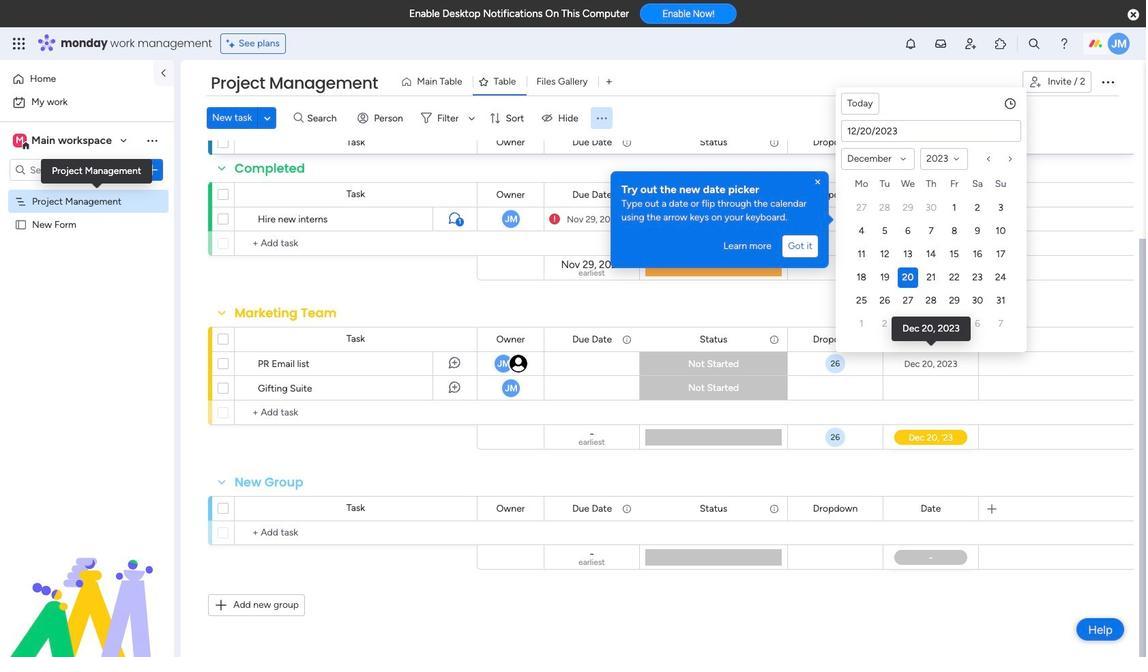 Task type: describe. For each thing, give the bounding box(es) containing it.
Date field
[[842, 121, 1021, 141]]

sunday element
[[990, 176, 1013, 197]]

notifications image
[[904, 37, 918, 51]]

close image
[[813, 177, 824, 188]]

see plans image
[[226, 36, 239, 51]]

workspace options image
[[145, 134, 159, 147]]

Search field
[[304, 109, 345, 128]]

2023 image
[[951, 154, 962, 164]]

2 vertical spatial column information image
[[769, 503, 780, 514]]

arrow down image
[[464, 110, 480, 126]]

0 vertical spatial option
[[8, 68, 145, 90]]

add view image
[[606, 77, 612, 87]]

add time image
[[1004, 97, 1018, 111]]

v2 overdue deadline image
[[549, 213, 560, 226]]

lottie animation element
[[0, 519, 174, 657]]

tuesday element
[[874, 176, 897, 197]]

lottie animation image
[[0, 519, 174, 657]]

search everything image
[[1028, 37, 1041, 51]]

workspace selection element
[[13, 132, 114, 150]]

help image
[[1058, 37, 1072, 51]]

1 vertical spatial option
[[8, 91, 166, 113]]



Task type: locate. For each thing, give the bounding box(es) containing it.
workspace image
[[13, 133, 27, 148]]

saturday element
[[966, 176, 990, 197]]

thursday element
[[920, 176, 943, 197]]

list box
[[0, 187, 174, 420]]

dapulse close image
[[1128, 8, 1140, 22]]

friday element
[[943, 176, 966, 197]]

jeremy miller image
[[1108, 33, 1130, 55]]

Search in workspace field
[[29, 162, 114, 178]]

monday element
[[850, 176, 874, 197]]

column information image
[[622, 137, 633, 148], [622, 334, 633, 345], [769, 503, 780, 514]]

select product image
[[12, 37, 26, 51]]

options image
[[1100, 74, 1117, 90]]

next image
[[1005, 154, 1016, 164]]

update feed image
[[934, 37, 948, 51]]

column information image
[[769, 137, 780, 148], [622, 189, 633, 200], [769, 189, 780, 200], [769, 334, 780, 345], [622, 503, 633, 514]]

monday marketplace image
[[994, 37, 1008, 51]]

None field
[[207, 72, 382, 95], [231, 108, 273, 126], [493, 135, 529, 150], [569, 135, 616, 150], [697, 135, 731, 150], [810, 135, 862, 150], [918, 135, 945, 150], [231, 160, 309, 177], [493, 187, 529, 202], [569, 187, 616, 202], [697, 187, 731, 202], [810, 187, 862, 202], [918, 187, 945, 202], [231, 304, 340, 322], [493, 332, 529, 347], [569, 332, 616, 347], [697, 332, 731, 347], [810, 332, 862, 347], [918, 332, 945, 347], [231, 474, 307, 491], [493, 501, 529, 516], [569, 501, 616, 516], [697, 501, 731, 516], [810, 501, 862, 516], [918, 501, 945, 516], [207, 72, 382, 95], [231, 108, 273, 126], [493, 135, 529, 150], [569, 135, 616, 150], [697, 135, 731, 150], [810, 135, 862, 150], [918, 135, 945, 150], [231, 160, 309, 177], [493, 187, 529, 202], [569, 187, 616, 202], [697, 187, 731, 202], [810, 187, 862, 202], [918, 187, 945, 202], [231, 304, 340, 322], [493, 332, 529, 347], [569, 332, 616, 347], [697, 332, 731, 347], [810, 332, 862, 347], [918, 332, 945, 347], [231, 474, 307, 491], [493, 501, 529, 516], [569, 501, 616, 516], [697, 501, 731, 516], [810, 501, 862, 516], [918, 501, 945, 516]]

previous image
[[983, 154, 994, 164]]

menu image
[[595, 111, 609, 125]]

december image
[[898, 154, 909, 164]]

public board image
[[14, 218, 27, 231]]

options image
[[145, 163, 159, 177], [190, 346, 201, 380], [190, 371, 201, 405]]

option
[[8, 68, 145, 90], [8, 91, 166, 113], [0, 189, 174, 191]]

0 vertical spatial column information image
[[622, 137, 633, 148]]

+ Add task text field
[[242, 235, 471, 252]]

1 vertical spatial column information image
[[622, 334, 633, 345]]

row group
[[850, 197, 1013, 336]]

v2 search image
[[294, 110, 304, 126]]

2 vertical spatial option
[[0, 189, 174, 191]]

grid
[[850, 176, 1013, 336]]

angle down image
[[264, 113, 271, 123]]

wednesday element
[[897, 176, 920, 197]]

invite members image
[[964, 37, 978, 51]]

heading
[[622, 182, 818, 197]]



Task type: vqa. For each thing, say whether or not it's contained in the screenshot.
the "Update feed" image
yes



